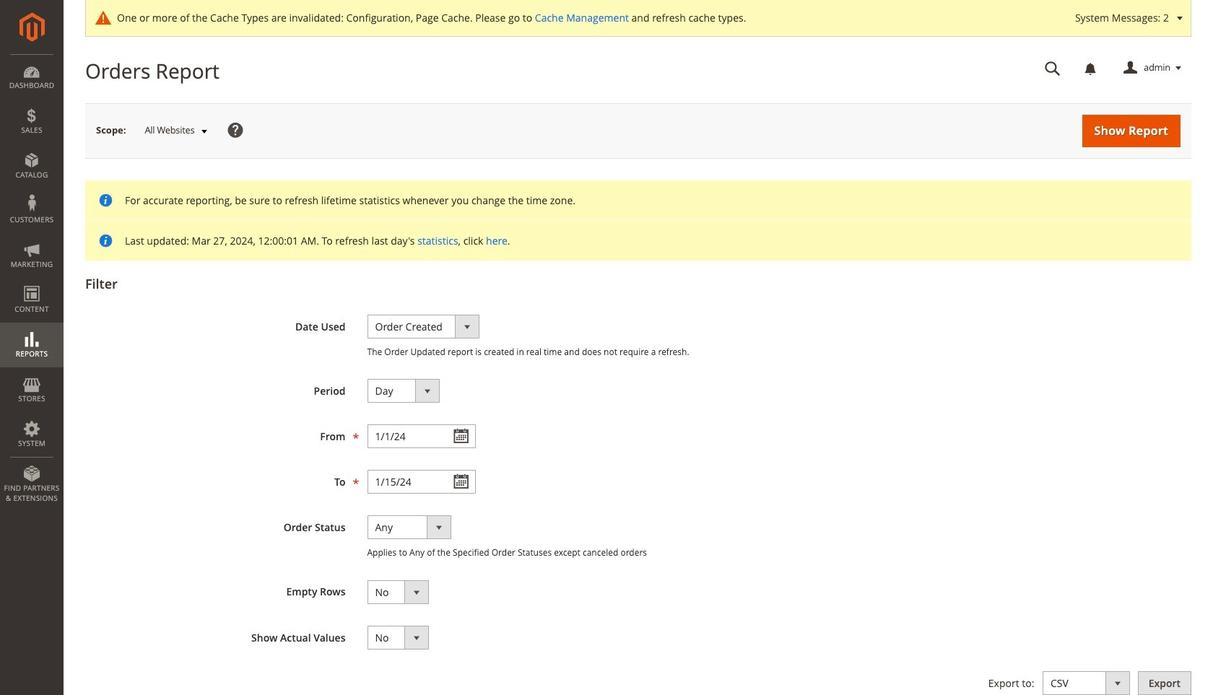 Task type: locate. For each thing, give the bounding box(es) containing it.
menu bar
[[0, 54, 64, 511]]

magento admin panel image
[[19, 12, 44, 42]]

None text field
[[1035, 56, 1071, 81], [367, 425, 476, 449], [367, 470, 476, 494], [1035, 56, 1071, 81], [367, 425, 476, 449], [367, 470, 476, 494]]



